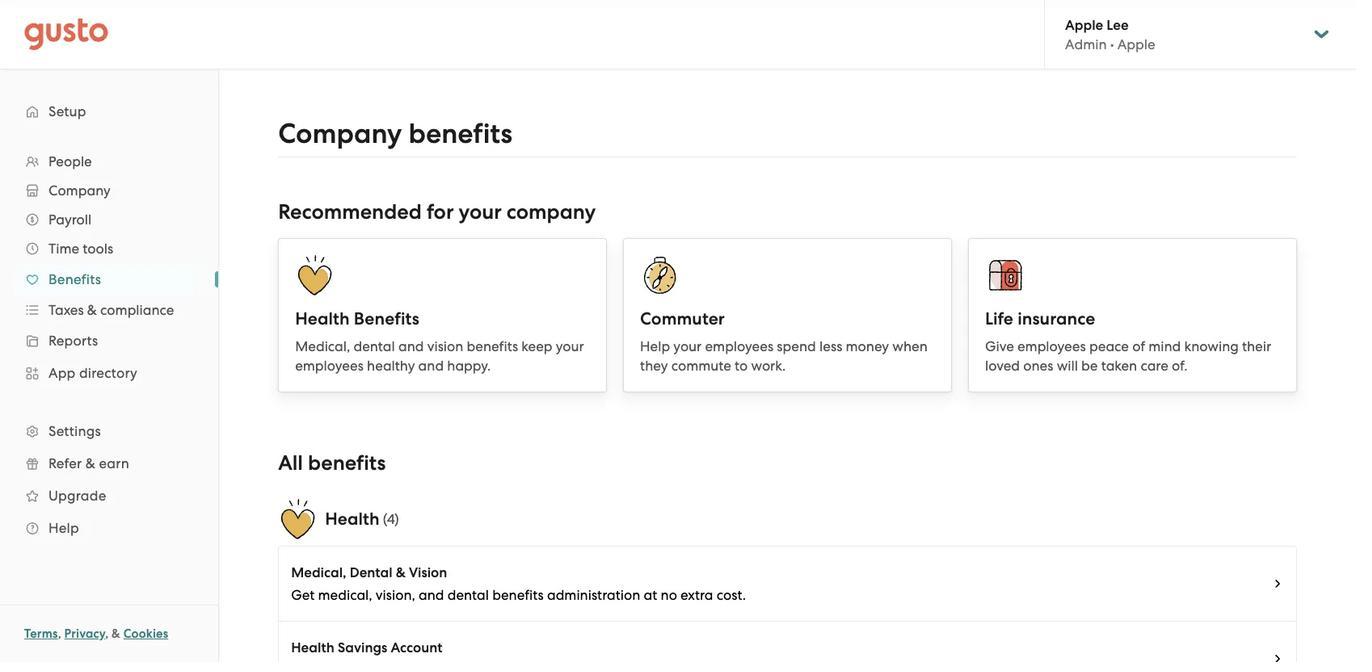 Task type: vqa. For each thing, say whether or not it's contained in the screenshot.
rightmost Apple
yes



Task type: describe. For each thing, give the bounding box(es) containing it.
your inside medical, dental and vision benefits keep your employees healthy and happy.
[[556, 339, 584, 355]]

& left earn
[[85, 456, 95, 472]]

people
[[48, 154, 92, 170]]

peace
[[1089, 339, 1129, 355]]

insurance
[[1018, 309, 1095, 329]]

money
[[846, 339, 889, 355]]

dental
[[350, 564, 392, 581]]

when
[[892, 339, 927, 355]]

medical, dental and vision benefits keep your employees healthy and happy.
[[295, 339, 584, 374]]

of.
[[1172, 358, 1188, 374]]

taxes & compliance
[[48, 302, 174, 318]]

earn
[[99, 456, 129, 472]]

medical, for dental
[[291, 564, 346, 581]]

spend
[[777, 339, 816, 355]]

employees inside help your employees spend less money when they commute to work.
[[705, 339, 774, 355]]

list containing medical, dental & vision
[[278, 546, 1297, 663]]

medical, for dental
[[295, 339, 350, 355]]

•
[[1110, 36, 1114, 52]]

admin
[[1065, 36, 1107, 52]]

(
[[383, 512, 387, 528]]

4
[[387, 512, 395, 528]]

time
[[48, 241, 79, 257]]

dental inside the medical, dental & vision get medical, vision, and dental benefits administration at no extra cost.
[[447, 587, 489, 604]]

vision
[[427, 339, 463, 355]]

help your employees spend less money when they commute to work.
[[640, 339, 927, 374]]

opens in current tab image
[[1271, 653, 1284, 663]]

life insurance
[[985, 309, 1095, 329]]

they
[[640, 358, 668, 374]]

no
[[661, 587, 677, 604]]

medical, dental & vision get medical, vision, and dental benefits administration at no extra cost.
[[291, 564, 746, 604]]

company button
[[16, 176, 202, 205]]

medical,
[[318, 587, 372, 604]]

cost.
[[717, 587, 746, 604]]

commuter
[[640, 309, 725, 329]]

cookies button
[[123, 625, 168, 644]]

health for health benefits
[[295, 309, 350, 329]]

compliance
[[100, 302, 174, 318]]

list containing people
[[0, 147, 218, 545]]

company
[[507, 200, 596, 225]]

benefits inside benefits "link"
[[48, 272, 101, 288]]

life
[[985, 309, 1013, 329]]

refer
[[48, 456, 82, 472]]

help link
[[16, 514, 202, 543]]

their
[[1242, 339, 1271, 355]]

ones
[[1023, 358, 1053, 374]]

all benefits
[[278, 451, 386, 476]]

cookies
[[123, 627, 168, 642]]

health benefits
[[295, 309, 419, 329]]

and inside the medical, dental & vision get medical, vision, and dental benefits administration at no extra cost.
[[419, 587, 444, 604]]

setup link
[[16, 97, 202, 126]]

taxes & compliance button
[[16, 296, 202, 325]]

terms
[[24, 627, 58, 642]]

time tools
[[48, 241, 113, 257]]

loved
[[985, 358, 1020, 374]]

employees inside medical, dental and vision benefits keep your employees healthy and happy.
[[295, 358, 364, 374]]

setup
[[48, 103, 86, 120]]

help for help your employees spend less money when they commute to work.
[[640, 339, 670, 355]]

& inside the medical, dental & vision get medical, vision, and dental benefits administration at no extra cost.
[[396, 564, 406, 581]]

privacy
[[64, 627, 105, 642]]

health savings account
[[291, 640, 442, 656]]

work.
[[751, 358, 786, 374]]

settings
[[48, 423, 101, 440]]

company for company benefits
[[278, 118, 402, 150]]

healthy
[[367, 358, 415, 374]]

payroll button
[[16, 205, 202, 234]]

company benefits
[[278, 118, 512, 150]]

refer & earn link
[[16, 449, 202, 478]]

terms link
[[24, 627, 58, 642]]

your inside help your employees spend less money when they commute to work.
[[673, 339, 702, 355]]

employees inside the give employees peace of mind knowing their loved ones will be taken care of.
[[1017, 339, 1086, 355]]

recommended for your company
[[278, 200, 596, 225]]

& inside dropdown button
[[87, 302, 97, 318]]

mind
[[1149, 339, 1181, 355]]

time tools button
[[16, 234, 202, 263]]

1 vertical spatial and
[[418, 358, 444, 374]]

health ( 4 )
[[325, 510, 399, 530]]

reports link
[[16, 326, 202, 356]]

give employees peace of mind knowing their loved ones will be taken care of.
[[985, 339, 1271, 374]]

lee
[[1107, 16, 1129, 33]]



Task type: locate. For each thing, give the bounding box(es) containing it.
benefits down time tools
[[48, 272, 101, 288]]

0 horizontal spatial benefits
[[48, 272, 101, 288]]

refer & earn
[[48, 456, 129, 472]]

apple lee admin • apple
[[1065, 16, 1155, 52]]

2 vertical spatial and
[[419, 587, 444, 604]]

, left cookies on the bottom
[[105, 627, 109, 642]]

1 , from the left
[[58, 627, 61, 642]]

1 vertical spatial list
[[278, 546, 1297, 663]]

1 horizontal spatial your
[[556, 339, 584, 355]]

0 vertical spatial help
[[640, 339, 670, 355]]

0 vertical spatial list
[[0, 147, 218, 545]]

apple
[[1065, 16, 1103, 33], [1117, 36, 1155, 52]]

2 horizontal spatial your
[[673, 339, 702, 355]]

give
[[985, 339, 1014, 355]]

upgrade link
[[16, 482, 202, 511]]

recommended
[[278, 200, 422, 225]]

company
[[278, 118, 402, 150], [48, 183, 110, 199]]

will
[[1057, 358, 1078, 374]]

help down upgrade
[[48, 520, 79, 537]]

health for health savings account
[[291, 640, 334, 656]]

1 horizontal spatial help
[[640, 339, 670, 355]]

& left cookies on the bottom
[[112, 627, 120, 642]]

get
[[291, 587, 315, 604]]

medical, inside the medical, dental & vision get medical, vision, and dental benefits administration at no extra cost.
[[291, 564, 346, 581]]

benefits inside medical, dental and vision benefits keep your employees healthy and happy.
[[467, 339, 518, 355]]

2 vertical spatial health
[[291, 640, 334, 656]]

to
[[735, 358, 748, 374]]

0 vertical spatial company
[[278, 118, 402, 150]]

1 vertical spatial dental
[[447, 587, 489, 604]]

at
[[644, 587, 657, 604]]

employees up ones
[[1017, 339, 1086, 355]]

health for health ( 4 )
[[325, 510, 380, 530]]

0 vertical spatial dental
[[354, 339, 395, 355]]

be
[[1081, 358, 1098, 374]]

0 horizontal spatial company
[[48, 183, 110, 199]]

keep
[[521, 339, 552, 355]]

people button
[[16, 147, 202, 176]]

vision
[[409, 564, 447, 581]]

benefits up healthy
[[354, 309, 419, 329]]

your up commute
[[673, 339, 702, 355]]

2 horizontal spatial employees
[[1017, 339, 1086, 355]]

dental right vision,
[[447, 587, 489, 604]]

knowing
[[1184, 339, 1239, 355]]

1 vertical spatial medical,
[[291, 564, 346, 581]]

care
[[1141, 358, 1168, 374]]

0 horizontal spatial ,
[[58, 627, 61, 642]]

help up they at the bottom left
[[640, 339, 670, 355]]

benefits
[[408, 118, 512, 150], [467, 339, 518, 355], [308, 451, 386, 476], [492, 587, 544, 604]]

help inside help your employees spend less money when they commute to work.
[[640, 339, 670, 355]]

company for company
[[48, 183, 110, 199]]

your
[[459, 200, 502, 225], [556, 339, 584, 355], [673, 339, 702, 355]]

terms , privacy , & cookies
[[24, 627, 168, 642]]

0 horizontal spatial apple
[[1065, 16, 1103, 33]]

1 horizontal spatial apple
[[1117, 36, 1155, 52]]

taken
[[1101, 358, 1137, 374]]

0 vertical spatial medical,
[[295, 339, 350, 355]]

0 vertical spatial health
[[295, 309, 350, 329]]

savings
[[338, 640, 387, 656]]

0 horizontal spatial employees
[[295, 358, 364, 374]]

taxes
[[48, 302, 84, 318]]

vision,
[[376, 587, 415, 604]]

,
[[58, 627, 61, 642], [105, 627, 109, 642]]

benefits inside the medical, dental & vision get medical, vision, and dental benefits administration at no extra cost.
[[492, 587, 544, 604]]

app directory
[[48, 365, 137, 381]]

home image
[[24, 18, 108, 51]]

, left privacy link at the bottom of the page
[[58, 627, 61, 642]]

1 horizontal spatial employees
[[705, 339, 774, 355]]

of
[[1132, 339, 1145, 355]]

1 vertical spatial company
[[48, 183, 110, 199]]

settings link
[[16, 417, 202, 446]]

dental up healthy
[[354, 339, 395, 355]]

payroll
[[48, 212, 91, 228]]

health inside button
[[291, 640, 334, 656]]

2 , from the left
[[105, 627, 109, 642]]

1 horizontal spatial ,
[[105, 627, 109, 642]]

for
[[427, 200, 454, 225]]

less
[[819, 339, 842, 355]]

health savings account button
[[279, 622, 1296, 663]]

medical, up get
[[291, 564, 346, 581]]

0 horizontal spatial help
[[48, 520, 79, 537]]

health
[[295, 309, 350, 329], [325, 510, 380, 530], [291, 640, 334, 656]]

opens in current tab image
[[1271, 578, 1284, 591]]

0 horizontal spatial list
[[0, 147, 218, 545]]

&
[[87, 302, 97, 318], [85, 456, 95, 472], [396, 564, 406, 581], [112, 627, 120, 642]]

0 vertical spatial apple
[[1065, 16, 1103, 33]]

happy.
[[447, 358, 491, 374]]

commute
[[671, 358, 731, 374]]

your right the for
[[459, 200, 502, 225]]

0 vertical spatial and
[[398, 339, 424, 355]]

extra
[[680, 587, 713, 604]]

& up vision,
[[396, 564, 406, 581]]

apple up admin
[[1065, 16, 1103, 33]]

1 vertical spatial health
[[325, 510, 380, 530]]

company inside dropdown button
[[48, 183, 110, 199]]

1 horizontal spatial dental
[[447, 587, 489, 604]]

employees
[[705, 339, 774, 355], [1017, 339, 1086, 355], [295, 358, 364, 374]]

medical,
[[295, 339, 350, 355], [291, 564, 346, 581]]

company up "recommended"
[[278, 118, 402, 150]]

app directory link
[[16, 359, 202, 388]]

0 vertical spatial benefits
[[48, 272, 101, 288]]

company down people
[[48, 183, 110, 199]]

help inside gusto navigation element
[[48, 520, 79, 537]]

employees up to
[[705, 339, 774, 355]]

1 horizontal spatial list
[[278, 546, 1297, 663]]

0 horizontal spatial dental
[[354, 339, 395, 355]]

1 vertical spatial apple
[[1117, 36, 1155, 52]]

app
[[48, 365, 76, 381]]

0 horizontal spatial your
[[459, 200, 502, 225]]

reports
[[48, 333, 98, 349]]

privacy link
[[64, 627, 105, 642]]

)
[[395, 512, 399, 528]]

medical, inside medical, dental and vision benefits keep your employees healthy and happy.
[[295, 339, 350, 355]]

1 vertical spatial benefits
[[354, 309, 419, 329]]

tools
[[83, 241, 113, 257]]

1 vertical spatial help
[[48, 520, 79, 537]]

1 horizontal spatial benefits
[[354, 309, 419, 329]]

and
[[398, 339, 424, 355], [418, 358, 444, 374], [419, 587, 444, 604]]

account
[[391, 640, 442, 656]]

help for help
[[48, 520, 79, 537]]

dental inside medical, dental and vision benefits keep your employees healthy and happy.
[[354, 339, 395, 355]]

1 horizontal spatial company
[[278, 118, 402, 150]]

your right the keep
[[556, 339, 584, 355]]

medical, down health benefits
[[295, 339, 350, 355]]

employees down health benefits
[[295, 358, 364, 374]]

upgrade
[[48, 488, 106, 504]]

benefits link
[[16, 265, 202, 294]]

apple right •
[[1117, 36, 1155, 52]]

benefits
[[48, 272, 101, 288], [354, 309, 419, 329]]

list
[[0, 147, 218, 545], [278, 546, 1297, 663]]

& right taxes
[[87, 302, 97, 318]]

gusto navigation element
[[0, 69, 218, 571]]

administration
[[547, 587, 640, 604]]

all
[[278, 451, 303, 476]]



